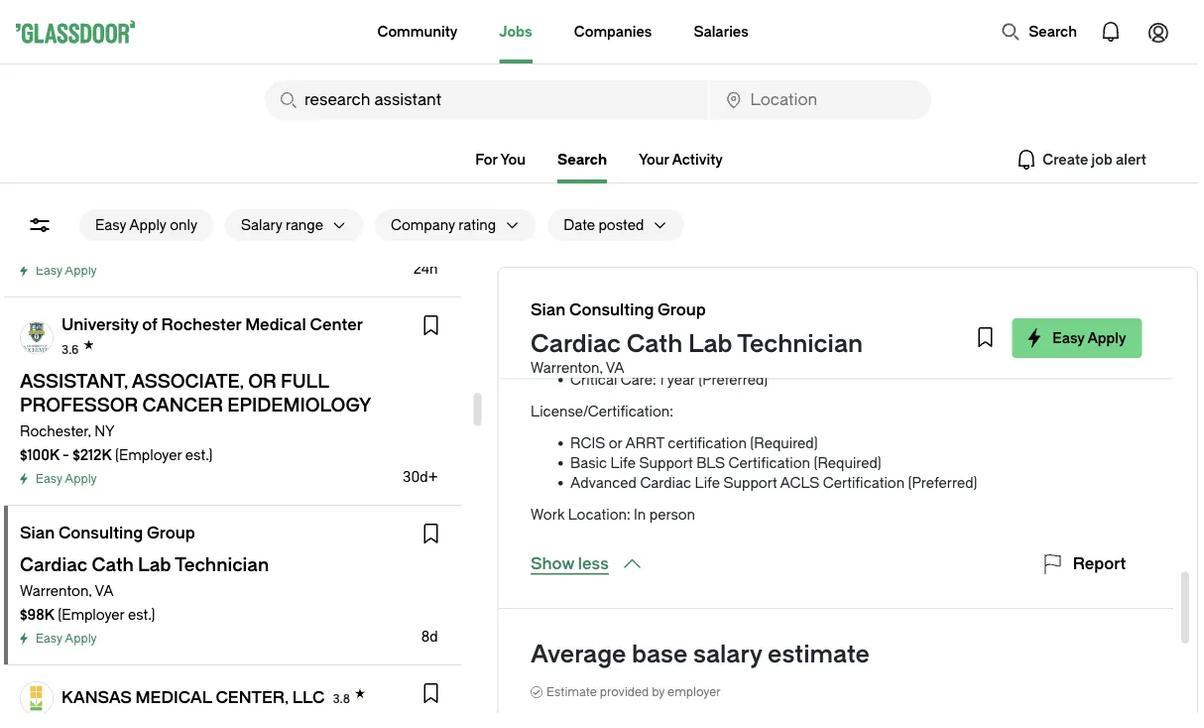 Task type: locate. For each thing, give the bounding box(es) containing it.
1 horizontal spatial est.)
[[185, 447, 213, 463]]

easy apply
[[36, 264, 97, 278], [1052, 330, 1126, 346], [36, 472, 97, 486], [36, 632, 97, 646]]

show less
[[530, 555, 608, 573]]

1 none field from the left
[[265, 80, 709, 120]]

year right care:
[[667, 372, 695, 388]]

0 horizontal spatial cath
[[570, 352, 602, 368]]

1
[[638, 352, 642, 368], [659, 372, 664, 388]]

kansas medical center, llc logo image
[[21, 683, 53, 714]]

employer
[[667, 686, 721, 699]]

1 horizontal spatial cath
[[626, 330, 682, 358]]

1 vertical spatial year
[[667, 372, 695, 388]]

0 vertical spatial est.)
[[185, 447, 213, 463]]

0 horizontal spatial life
[[610, 455, 635, 471]]

search inside button
[[1029, 23, 1077, 40]]

1 vertical spatial search
[[558, 151, 607, 168]]

university of rochester medical center logo image
[[21, 322, 53, 354]]

1 horizontal spatial life
[[695, 475, 720, 491]]

(employer right $98k
[[58, 607, 125, 623]]

apply
[[129, 217, 166, 233], [65, 264, 97, 278], [1087, 330, 1126, 346], [65, 472, 97, 486], [65, 632, 97, 646]]

0 horizontal spatial va
[[95, 583, 114, 599]]

Search keyword field
[[265, 80, 709, 120]]

company rating
[[391, 217, 496, 233]]

advanced
[[570, 475, 636, 491]]

sian
[[530, 301, 565, 319], [20, 524, 55, 543]]

1 vertical spatial warrenton,
[[20, 583, 92, 599]]

0 vertical spatial 1
[[638, 352, 642, 368]]

year up care:
[[645, 352, 673, 368]]

1 horizontal spatial (preferred)
[[908, 475, 977, 491]]

1 horizontal spatial sian consulting group
[[530, 301, 706, 319]]

0 vertical spatial search
[[1029, 23, 1077, 40]]

show
[[530, 555, 574, 573]]

1 horizontal spatial none field
[[711, 80, 932, 120]]

0 horizontal spatial (preferred)
[[698, 372, 768, 388]]

1 horizontal spatial certification
[[823, 475, 904, 491]]

24h
[[414, 260, 438, 277]]

-
[[63, 447, 69, 463]]

certification up acls
[[728, 455, 810, 471]]

for you
[[475, 151, 526, 168]]

salary
[[241, 217, 282, 233]]

jobs
[[499, 23, 533, 40]]

va inside warrenton, va $98k (employer est.)
[[95, 583, 114, 599]]

1 horizontal spatial va
[[605, 360, 624, 376]]

none field search keyword
[[265, 80, 709, 120]]

community link
[[377, 0, 458, 63]]

0 vertical spatial va
[[605, 360, 624, 376]]

1 vertical spatial group
[[147, 524, 195, 543]]

report button
[[1041, 553, 1126, 576]]

supplemental
[[530, 256, 623, 273]]

less
[[578, 555, 608, 573]]

medical
[[245, 316, 306, 334]]

cath up care:
[[626, 330, 682, 358]]

0 vertical spatial (required)
[[677, 352, 744, 368]]

average
[[530, 641, 626, 669]]

companies link
[[574, 0, 652, 63]]

0 vertical spatial sian
[[530, 301, 565, 319]]

certification right acls
[[823, 475, 904, 491]]

1 vertical spatial (employer
[[58, 607, 125, 623]]

1 horizontal spatial consulting
[[569, 301, 654, 319]]

cath inside cath lab: 1 year (required) critical care: 1 year (preferred)
[[570, 352, 602, 368]]

support
[[639, 455, 693, 471], [723, 475, 777, 491]]

(preferred) inside rcis or arrt certification (required) basic life support bls certification (required) advanced cardiac life support acls certification (preferred)
[[908, 475, 977, 491]]

0 horizontal spatial est.)
[[128, 607, 155, 623]]

bls
[[696, 455, 725, 471]]

0 vertical spatial (preferred)
[[698, 372, 768, 388]]

cath
[[626, 330, 682, 358], [570, 352, 602, 368]]

(required) for (preferred)
[[677, 352, 744, 368]]

date posted button
[[548, 209, 644, 241]]

search link
[[558, 151, 607, 184]]

work location: in person
[[530, 506, 695, 523]]

warrenton, down experience:
[[530, 360, 602, 376]]

0 horizontal spatial search
[[558, 151, 607, 168]]

1 horizontal spatial 1
[[659, 372, 664, 388]]

est.)
[[185, 447, 213, 463], [128, 607, 155, 623]]

est.) inside warrenton, va $98k (employer est.)
[[128, 607, 155, 623]]

sian down "$100k"
[[20, 524, 55, 543]]

date
[[564, 217, 595, 233]]

0 vertical spatial (employer
[[115, 447, 182, 463]]

1 vertical spatial life
[[695, 475, 720, 491]]

cardiac up person
[[640, 475, 691, 491]]

1 horizontal spatial search
[[1029, 23, 1077, 40]]

sian consulting group up warrenton, va $98k (employer est.)
[[20, 524, 195, 543]]

apply inside button
[[129, 217, 166, 233]]

Search location field
[[711, 80, 932, 120]]

0 vertical spatial certification
[[728, 455, 810, 471]]

0 horizontal spatial warrenton,
[[20, 583, 92, 599]]

1 right care:
[[659, 372, 664, 388]]

consulting up experience:
[[569, 301, 654, 319]]

life down bls
[[695, 475, 720, 491]]

group
[[657, 301, 706, 319], [147, 524, 195, 543]]

easy apply inside button
[[1052, 330, 1126, 346]]

signing
[[570, 288, 620, 305]]

0 vertical spatial cardiac
[[530, 330, 621, 358]]

sian up experience:
[[530, 301, 565, 319]]

work
[[530, 506, 564, 523]]

warrenton, inside "cardiac cath lab technician warrenton, va"
[[530, 360, 602, 376]]

(employer right $212k
[[115, 447, 182, 463]]

consulting
[[569, 301, 654, 319], [58, 524, 143, 543]]

activity
[[672, 151, 723, 168]]

community
[[377, 23, 458, 40]]

ny
[[94, 423, 115, 439]]

1 horizontal spatial sian
[[530, 301, 565, 319]]

(employer inside warrenton, va $98k (employer est.)
[[58, 607, 125, 623]]

critical
[[570, 372, 617, 388]]

cath up critical
[[570, 352, 602, 368]]

1 vertical spatial cardiac
[[640, 475, 691, 491]]

provided
[[599, 686, 649, 699]]

1 vertical spatial (preferred)
[[908, 475, 977, 491]]

0 horizontal spatial cardiac
[[530, 330, 621, 358]]

1 horizontal spatial support
[[723, 475, 777, 491]]

pay
[[626, 256, 649, 273]]

8d
[[421, 628, 438, 645]]

0 horizontal spatial 1
[[638, 352, 642, 368]]

types:
[[653, 256, 692, 273]]

0 horizontal spatial sian
[[20, 524, 55, 543]]

consulting up warrenton, va $98k (employer est.)
[[58, 524, 143, 543]]

va
[[605, 360, 624, 376], [95, 583, 114, 599]]

1 horizontal spatial cardiac
[[640, 475, 691, 491]]

0 vertical spatial warrenton,
[[530, 360, 602, 376]]

0 vertical spatial life
[[610, 455, 635, 471]]

1 vertical spatial est.)
[[128, 607, 155, 623]]

care:
[[620, 372, 656, 388]]

rcis
[[570, 435, 605, 451]]

your activity
[[639, 151, 723, 168]]

easy apply button
[[1012, 318, 1142, 358]]

(employer inside the rochester, ny $100k - $212k (employer est.)
[[115, 447, 182, 463]]

1 horizontal spatial group
[[657, 301, 706, 319]]

1 vertical spatial (required)
[[750, 435, 818, 451]]

companies
[[574, 23, 652, 40]]

acls
[[780, 475, 819, 491]]

by
[[652, 686, 664, 699]]

1 vertical spatial va
[[95, 583, 114, 599]]

support down bls
[[723, 475, 777, 491]]

0 vertical spatial group
[[657, 301, 706, 319]]

rochester,
[[20, 423, 91, 439]]

warrenton, up $98k
[[20, 583, 92, 599]]

certification
[[728, 455, 810, 471], [823, 475, 904, 491]]

(required) inside cath lab: 1 year (required) critical care: 1 year (preferred)
[[677, 352, 744, 368]]

lab
[[688, 330, 732, 358]]

(preferred)
[[698, 372, 768, 388], [908, 475, 977, 491]]

None field
[[265, 80, 709, 120], [711, 80, 932, 120]]

signing bonus
[[570, 288, 665, 305]]

support down arrt
[[639, 455, 693, 471]]

range
[[286, 217, 323, 233]]

0 vertical spatial support
[[639, 455, 693, 471]]

1 up care:
[[638, 352, 642, 368]]

1 horizontal spatial warrenton,
[[530, 360, 602, 376]]

0 horizontal spatial sian consulting group
[[20, 524, 195, 543]]

easy apply only
[[95, 217, 197, 233]]

warrenton, inside warrenton, va $98k (employer est.)
[[20, 583, 92, 599]]

life down or at right
[[610, 455, 635, 471]]

0 horizontal spatial consulting
[[58, 524, 143, 543]]

life
[[610, 455, 635, 471], [695, 475, 720, 491]]

cardiac up critical
[[530, 330, 621, 358]]

sian consulting group down supplemental pay types:
[[530, 301, 706, 319]]

apply inside button
[[1087, 330, 1126, 346]]

0 horizontal spatial none field
[[265, 80, 709, 120]]

easy
[[95, 217, 126, 233], [36, 264, 62, 278], [1052, 330, 1084, 346], [36, 472, 62, 486], [36, 632, 62, 646]]

sian consulting group
[[530, 301, 706, 319], [20, 524, 195, 543]]

rochester
[[161, 316, 241, 334]]

0 vertical spatial consulting
[[569, 301, 654, 319]]

2 none field from the left
[[711, 80, 932, 120]]

year
[[645, 352, 673, 368], [667, 372, 695, 388]]

warrenton,
[[530, 360, 602, 376], [20, 583, 92, 599]]

base
[[631, 641, 687, 669]]



Task type: vqa. For each thing, say whether or not it's contained in the screenshot.
Search
yes



Task type: describe. For each thing, give the bounding box(es) containing it.
(preferred) inside cath lab: 1 year (required) critical care: 1 year (preferred)
[[698, 372, 768, 388]]

1 vertical spatial certification
[[823, 475, 904, 491]]

$212k
[[73, 447, 112, 463]]

1 vertical spatial sian
[[20, 524, 55, 543]]

location:
[[568, 506, 630, 523]]

cardiac inside rcis or arrt certification (required) basic life support bls certification (required) advanced cardiac life support acls certification (preferred)
[[640, 475, 691, 491]]

estimate
[[767, 641, 869, 669]]

warrenton, va $98k (employer est.)
[[20, 583, 155, 623]]

cath lab: 1 year (required) critical care: 1 year (preferred)
[[570, 352, 768, 388]]

easy inside button
[[95, 217, 126, 233]]

license/certification:
[[530, 403, 673, 420]]

sian consulting group link
[[530, 299, 713, 322]]

company rating button
[[375, 209, 496, 241]]

average base salary estimate
[[530, 641, 869, 669]]

certification
[[668, 435, 746, 451]]

easy inside button
[[1052, 330, 1084, 346]]

show less button
[[530, 553, 644, 576]]

(required) for certification
[[750, 435, 818, 451]]

technician
[[737, 330, 863, 358]]

easy apply only button
[[79, 209, 213, 241]]

lab:
[[605, 352, 634, 368]]

estimate
[[546, 686, 597, 699]]

search button
[[991, 12, 1087, 52]]

posted
[[599, 217, 644, 233]]

kansas
[[62, 688, 132, 707]]

only
[[170, 217, 197, 233]]

your
[[639, 151, 669, 168]]

date posted
[[564, 217, 644, 233]]

of
[[142, 316, 158, 334]]

est.) inside the rochester, ny $100k - $212k (employer est.)
[[185, 447, 213, 463]]

report
[[1073, 555, 1126, 573]]

in
[[634, 506, 646, 523]]

0 horizontal spatial group
[[147, 524, 195, 543]]

0 horizontal spatial support
[[639, 455, 693, 471]]

for
[[475, 151, 498, 168]]

1 vertical spatial sian consulting group
[[20, 524, 195, 543]]

30d+
[[403, 469, 438, 485]]

company
[[391, 217, 455, 233]]

arrt
[[625, 435, 664, 451]]

university of rochester medical center
[[62, 316, 363, 334]]

none field the search location
[[711, 80, 932, 120]]

va inside "cardiac cath lab technician warrenton, va"
[[605, 360, 624, 376]]

$100k
[[20, 447, 59, 463]]

open filter menu image
[[28, 213, 52, 237]]

you
[[501, 151, 526, 168]]

basic
[[570, 455, 607, 471]]

salary range button
[[225, 209, 323, 241]]

estimate provided by employer
[[546, 686, 721, 699]]

3.8
[[333, 692, 350, 706]]

rating
[[459, 217, 496, 233]]

rcis or arrt certification (required) basic life support bls certification (required) advanced cardiac life support acls certification (preferred)
[[570, 435, 977, 491]]

1 vertical spatial consulting
[[58, 524, 143, 543]]

salaries link
[[694, 0, 749, 63]]

or
[[608, 435, 622, 451]]

$98k
[[20, 607, 54, 623]]

0 vertical spatial year
[[645, 352, 673, 368]]

your activity link
[[639, 151, 723, 168]]

cardiac inside "cardiac cath lab technician warrenton, va"
[[530, 330, 621, 358]]

1 vertical spatial 1
[[659, 372, 664, 388]]

salary
[[693, 641, 762, 669]]

kansas medical center, llc
[[62, 688, 325, 707]]

medical
[[135, 688, 212, 707]]

cardiac cath lab technician warrenton, va
[[530, 330, 863, 376]]

cath inside "cardiac cath lab technician warrenton, va"
[[626, 330, 682, 358]]

3.6
[[62, 343, 79, 357]]

0 horizontal spatial certification
[[728, 455, 810, 471]]

person
[[649, 506, 695, 523]]

center
[[310, 316, 363, 334]]

center,
[[216, 688, 289, 707]]

2 vertical spatial (required)
[[813, 455, 881, 471]]

salaries
[[694, 23, 749, 40]]

experience:
[[530, 320, 609, 336]]

salary range
[[241, 217, 323, 233]]

0 vertical spatial sian consulting group
[[530, 301, 706, 319]]

university
[[62, 316, 138, 334]]

jobs link
[[499, 0, 533, 63]]

llc
[[292, 688, 325, 707]]

bonus
[[624, 288, 665, 305]]

1 vertical spatial support
[[723, 475, 777, 491]]

rochester, ny $100k - $212k (employer est.)
[[20, 423, 213, 463]]



